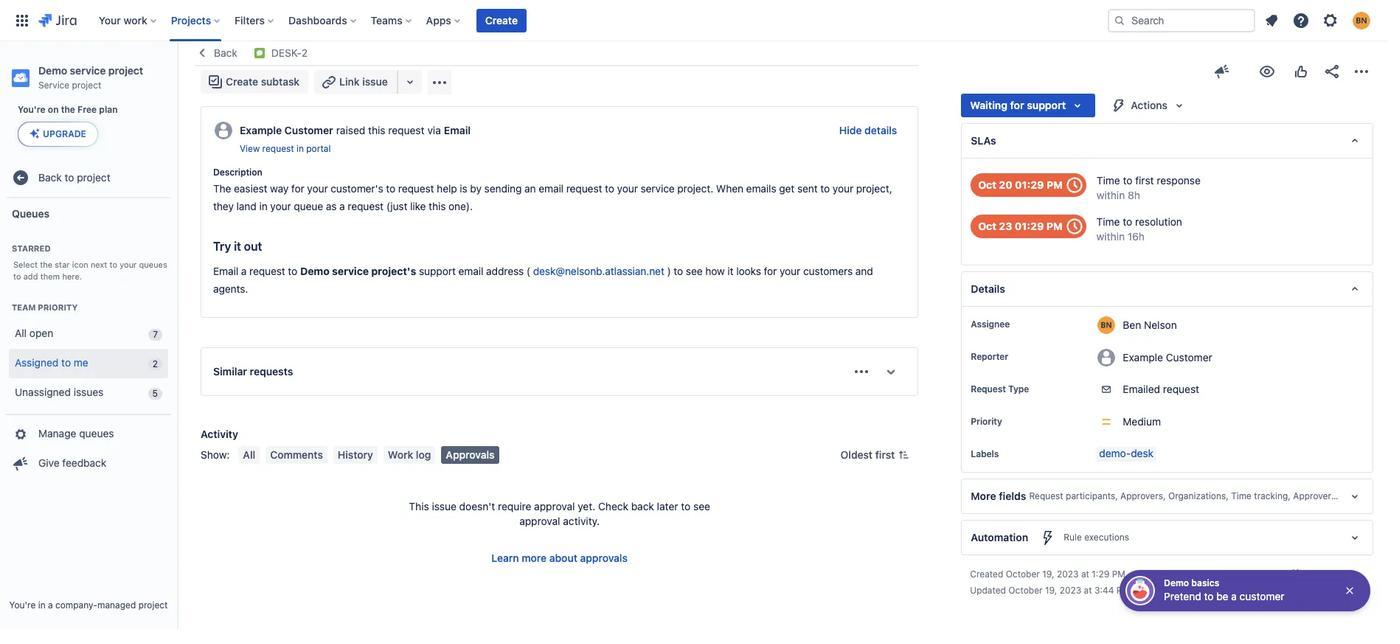 Task type: vqa. For each thing, say whether or not it's contained in the screenshot.
leftmost "your"
no



Task type: locate. For each thing, give the bounding box(es) containing it.
priority left priority pin to top. only you can see pinned fields. icon
[[971, 416, 1003, 427]]

2 oct from the top
[[979, 220, 997, 232]]

01:29 for 23
[[1015, 220, 1044, 232]]

a inside the easiest way for your customer's to request help is by sending an email request to your service project. when emails get sent to your project, they land in your queue as a request (just like this one).
[[340, 200, 345, 213]]

dashboards
[[289, 14, 347, 26]]

1 vertical spatial first
[[876, 449, 895, 461]]

back up queues
[[38, 171, 62, 184]]

in right land
[[259, 200, 268, 213]]

requests
[[402, 41, 469, 61], [250, 365, 293, 378]]

1 vertical spatial approval
[[520, 515, 560, 528]]

see left how
[[686, 265, 703, 278]]

1 horizontal spatial customer
[[1240, 590, 1285, 603]]

all right show: on the left bottom
[[243, 449, 255, 461]]

how
[[706, 265, 725, 278]]

later
[[657, 500, 679, 513]]

desk-2 link
[[271, 44, 308, 62]]

newest first image
[[898, 449, 910, 461]]

time inside the time to resolution within 16h
[[1097, 215, 1121, 228]]

in left portal
[[297, 143, 304, 154]]

starred select the star icon next to your queues to add them here.
[[12, 244, 167, 281]]

your inside starred select the star icon next to your queues to add them here.
[[120, 260, 137, 269]]

0 horizontal spatial all
[[15, 327, 27, 340]]

0 vertical spatial in
[[297, 143, 304, 154]]

project's
[[371, 265, 416, 278]]

work log button
[[384, 447, 436, 464]]

time up within 16h button
[[1097, 215, 1121, 228]]

0 vertical spatial issue
[[363, 75, 388, 88]]

a
[[340, 200, 345, 213], [241, 265, 247, 278], [1232, 590, 1237, 603], [48, 600, 53, 611]]

you're in a company-managed project
[[9, 600, 168, 611]]

add
[[23, 271, 38, 281]]

0 vertical spatial customer
[[285, 124, 333, 137]]

vote options: no one has voted for this issue yet. image
[[1293, 63, 1311, 80]]

19, left 1:29
[[1043, 569, 1055, 580]]

out
[[244, 240, 262, 253]]

as
[[326, 200, 337, 213]]

issue inside this issue doesn't require approval yet. check back later to see approval activity.
[[432, 500, 457, 513]]

approval down require
[[520, 515, 560, 528]]

1 vertical spatial request
[[1030, 491, 1064, 502]]

approval up activity.
[[534, 500, 575, 513]]

support right waiting
[[1027, 99, 1066, 111]]

at left 1:29
[[1082, 569, 1090, 580]]

email right 'via' at the left
[[444, 124, 471, 137]]

jira image
[[38, 11, 77, 29], [38, 11, 77, 29]]

more fields element
[[962, 479, 1389, 514]]

help image
[[1293, 11, 1311, 29]]

the up them
[[40, 260, 52, 269]]

all inside button
[[243, 449, 255, 461]]

slas
[[971, 134, 997, 147]]

time left 'tracking,' at right bottom
[[1232, 491, 1252, 502]]

priority pin to top. only you can see pinned fields. image
[[1006, 416, 1017, 428]]

team
[[12, 302, 36, 312]]

example up view
[[240, 124, 282, 137]]

priority up open
[[38, 302, 78, 312]]

time
[[1097, 174, 1121, 187], [1097, 215, 1121, 228], [1232, 491, 1252, 502]]

star
[[55, 260, 70, 269]]

example for example customer
[[1123, 351, 1164, 363]]

notifications image
[[1263, 11, 1281, 29]]

within inside the time to resolution within 16h
[[1097, 230, 1125, 243]]

1 vertical spatial priority
[[971, 416, 1003, 427]]

create down capturing
[[226, 75, 258, 88]]

back
[[631, 500, 654, 513]]

banner
[[0, 0, 1389, 41]]

details
[[971, 283, 1006, 295]]

demo for demo basics
[[1164, 578, 1190, 589]]

service left the "project's"
[[332, 265, 369, 278]]

0 vertical spatial service
[[70, 64, 106, 77]]

1 vertical spatial back
[[38, 171, 62, 184]]

0 horizontal spatial 2
[[153, 358, 158, 369]]

back inside back link
[[214, 46, 237, 59]]

share image
[[1324, 63, 1342, 80]]

to inside the demo basics pretend to be a customer
[[1205, 590, 1214, 603]]

1 horizontal spatial it
[[728, 265, 734, 278]]

1 vertical spatial in
[[259, 200, 268, 213]]

01:29
[[1015, 179, 1045, 191], [1015, 220, 1044, 232]]

see inside ) to see how it looks for your customers and agents.
[[686, 265, 703, 278]]

0 vertical spatial within
[[1097, 189, 1126, 201]]

0 horizontal spatial for
[[291, 182, 304, 195]]

priority inside group
[[38, 302, 78, 312]]

to inside this issue doesn't require approval yet. check back later to see approval activity.
[[681, 500, 691, 513]]

1 vertical spatial oct
[[979, 220, 997, 232]]

desk-
[[271, 46, 302, 59]]

3:44
[[1095, 585, 1115, 596]]

customer inside the demo basics pretend to be a customer
[[1240, 590, 1285, 603]]

2023
[[1057, 569, 1079, 580], [1060, 585, 1082, 596]]

first up 8h
[[1136, 174, 1155, 187]]

request up like
[[398, 182, 434, 195]]

1 horizontal spatial this
[[429, 200, 446, 213]]

within left 8h
[[1097, 189, 1126, 201]]

2 horizontal spatial for
[[1011, 99, 1025, 111]]

this inside the easiest way for your customer's to request help is by sending an email request to your service project. when emails get sent to your project, they land in your queue as a request (just like this one).
[[429, 200, 446, 213]]

for right waiting
[[1011, 99, 1025, 111]]

issue for link
[[363, 75, 388, 88]]

open
[[29, 327, 53, 340]]

queue
[[294, 200, 323, 213]]

waiting for support button
[[962, 94, 1096, 117]]

your work
[[99, 14, 147, 26]]

time to resolution within 16h
[[1097, 215, 1183, 243]]

2023 left 3:44
[[1060, 585, 1082, 596]]

appswitcher icon image
[[13, 11, 31, 29]]

2 vertical spatial email
[[459, 265, 484, 278]]

2 vertical spatial service
[[332, 265, 369, 278]]

give feedback image
[[1214, 63, 1232, 80]]

1 horizontal spatial all
[[243, 449, 255, 461]]

starred
[[12, 244, 51, 253]]

project.
[[678, 182, 714, 195]]

1 horizontal spatial first
[[1136, 174, 1155, 187]]

2 horizontal spatial email
[[539, 182, 564, 195]]

1 vertical spatial 01:29
[[1015, 220, 1044, 232]]

configure link
[[1279, 565, 1365, 588]]

emailed request
[[1123, 383, 1200, 396]]

filters button
[[230, 8, 280, 32]]

2 horizontal spatial in
[[297, 143, 304, 154]]

project down upgrade
[[77, 171, 110, 184]]

it
[[234, 240, 241, 253], [728, 265, 734, 278]]

1 vertical spatial issue
[[432, 500, 457, 513]]

0 horizontal spatial demo
[[38, 64, 67, 77]]

2 clockicon image from the top
[[1063, 215, 1087, 238]]

create inside button
[[226, 75, 258, 88]]

0 vertical spatial the
[[61, 104, 75, 115]]

1 horizontal spatial create
[[485, 14, 518, 26]]

email down teams
[[358, 41, 399, 61]]

oct left 23
[[979, 220, 997, 232]]

time inside time to first response within 8h
[[1097, 174, 1121, 187]]

request inside more fields request participants, approvers, organizations, time tracking, approver groups, comp
[[1030, 491, 1064, 502]]

search image
[[1114, 14, 1126, 26]]

requests down apps
[[402, 41, 469, 61]]

request right view
[[262, 143, 294, 154]]

0 vertical spatial for
[[1011, 99, 1025, 111]]

2 vertical spatial demo
[[1164, 578, 1190, 589]]

try
[[213, 240, 231, 253]]

1 horizontal spatial the
[[61, 104, 75, 115]]

0 horizontal spatial create
[[226, 75, 258, 88]]

customer up portal
[[285, 124, 333, 137]]

request right fields
[[1030, 491, 1064, 502]]

upgrade
[[43, 129, 86, 140]]

1 within from the top
[[1097, 189, 1126, 201]]

settings image
[[1322, 11, 1340, 29]]

0 horizontal spatial first
[[876, 449, 895, 461]]

team priority group
[[6, 287, 171, 414]]

project up 'free'
[[72, 80, 101, 91]]

pm right 20
[[1047, 179, 1063, 191]]

service up 'free'
[[70, 64, 106, 77]]

2
[[302, 46, 308, 59], [153, 358, 158, 369]]

your down way
[[270, 200, 291, 213]]

in left company-
[[38, 600, 45, 611]]

1 clockicon image from the top
[[1063, 173, 1087, 197]]

)
[[667, 265, 671, 278]]

demo inside 'demo service project service project'
[[38, 64, 67, 77]]

time to first response within 8h
[[1097, 174, 1201, 201]]

0 vertical spatial 01:29
[[1015, 179, 1045, 191]]

email up agents.
[[213, 265, 238, 278]]

queues right next
[[139, 260, 167, 269]]

october right the 'created'
[[1006, 569, 1040, 580]]

2 within from the top
[[1097, 230, 1125, 243]]

1 vertical spatial time
[[1097, 215, 1121, 228]]

by
[[470, 182, 482, 195]]

service left the project.
[[641, 182, 675, 195]]

for right looks
[[764, 265, 777, 278]]

in inside view request in portal link
[[297, 143, 304, 154]]

the for select
[[40, 260, 52, 269]]

1 horizontal spatial service
[[332, 265, 369, 278]]

requests right similar
[[250, 365, 293, 378]]

request right "an"
[[567, 182, 602, 195]]

1 vertical spatial demo
[[300, 265, 330, 278]]

me
[[74, 357, 88, 369]]

demo up service
[[38, 64, 67, 77]]

1 horizontal spatial for
[[764, 265, 777, 278]]

1 horizontal spatial requests
[[402, 41, 469, 61]]

1 vertical spatial for
[[291, 182, 304, 195]]

customer
[[281, 41, 354, 61], [1240, 590, 1285, 603]]

01:29 for 20
[[1015, 179, 1045, 191]]

portal
[[306, 143, 331, 154]]

actions
[[1131, 99, 1168, 111]]

to
[[65, 171, 74, 184], [1123, 174, 1133, 187], [386, 182, 396, 195], [605, 182, 615, 195], [821, 182, 830, 195], [1123, 215, 1133, 228], [110, 260, 117, 269], [288, 265, 298, 278], [674, 265, 683, 278], [13, 271, 21, 281], [61, 357, 71, 369], [681, 500, 691, 513], [1205, 590, 1214, 603]]

at left 3:44
[[1084, 585, 1093, 596]]

1 horizontal spatial example
[[1123, 351, 1164, 363]]

0 horizontal spatial back
[[38, 171, 62, 184]]

menu bar
[[236, 447, 502, 464]]

1 vertical spatial the
[[40, 260, 52, 269]]

clockicon image
[[1063, 173, 1087, 197], [1063, 215, 1087, 238]]

customer up emailed request
[[1166, 351, 1213, 363]]

time inside more fields request participants, approvers, organizations, time tracking, approver groups, comp
[[1232, 491, 1252, 502]]

back to project link
[[6, 163, 171, 193]]

history button
[[333, 447, 378, 464]]

issue right this
[[432, 500, 457, 513]]

agents.
[[213, 283, 248, 295]]

this right like
[[429, 200, 446, 213]]

your up queue
[[307, 182, 328, 195]]

a right be
[[1232, 590, 1237, 603]]

0 horizontal spatial requests
[[250, 365, 293, 378]]

1 horizontal spatial priority
[[971, 416, 1003, 427]]

back link
[[192, 41, 242, 65]]

menu bar containing all
[[236, 447, 502, 464]]

back left service request image
[[214, 46, 237, 59]]

slas element
[[962, 123, 1374, 159]]

pm right 3:44
[[1117, 585, 1130, 596]]

2 vertical spatial time
[[1232, 491, 1252, 502]]

0 horizontal spatial service
[[70, 64, 106, 77]]

service inside 'demo service project service project'
[[70, 64, 106, 77]]

copy link to issue image
[[305, 46, 317, 58]]

queues up give feedback button
[[79, 427, 114, 440]]

1 horizontal spatial 2
[[302, 46, 308, 59]]

0 vertical spatial demo
[[38, 64, 67, 77]]

1 vertical spatial see
[[694, 500, 711, 513]]

desk
[[1131, 447, 1154, 460]]

19, left 3:44
[[1046, 585, 1058, 596]]

1 vertical spatial service
[[641, 182, 675, 195]]

demo inside the demo basics pretend to be a customer
[[1164, 578, 1190, 589]]

0 horizontal spatial queues
[[79, 427, 114, 440]]

all left open
[[15, 327, 27, 340]]

1 horizontal spatial support
[[1027, 99, 1066, 111]]

0 horizontal spatial this
[[368, 124, 386, 137]]

create inside button
[[485, 14, 518, 26]]

oct
[[979, 179, 997, 191], [979, 220, 997, 232]]

issue right link
[[363, 75, 388, 88]]

1 vertical spatial support
[[419, 265, 456, 278]]

a right as
[[340, 200, 345, 213]]

your left customers
[[780, 265, 801, 278]]

0 vertical spatial you're
[[18, 104, 46, 115]]

it right the try
[[234, 240, 241, 253]]

1 vertical spatial all
[[243, 449, 255, 461]]

demo down queue
[[300, 265, 330, 278]]

first left newest first image
[[876, 449, 895, 461]]

demo basics pretend to be a customer
[[1164, 578, 1285, 603]]

1 vertical spatial it
[[728, 265, 734, 278]]

group
[[6, 414, 171, 483]]

0 horizontal spatial email
[[213, 265, 238, 278]]

projects button
[[167, 8, 226, 32]]

all for all open
[[15, 327, 27, 340]]

customer for example customer raised this request via email
[[285, 124, 333, 137]]

1 horizontal spatial back
[[214, 46, 237, 59]]

free
[[78, 104, 97, 115]]

1 vertical spatial create
[[226, 75, 258, 88]]

more fields request participants, approvers, organizations, time tracking, approver groups, comp
[[971, 490, 1389, 503]]

approvals button
[[442, 447, 499, 464]]

customers
[[804, 265, 853, 278]]

1 vertical spatial at
[[1084, 585, 1093, 596]]

queues
[[12, 207, 50, 220]]

0 horizontal spatial it
[[234, 240, 241, 253]]

0 vertical spatial see
[[686, 265, 703, 278]]

queues
[[139, 260, 167, 269], [79, 427, 114, 440]]

for inside the easiest way for your customer's to request help is by sending an email request to your service project. when emails get sent to your project, they land in your queue as a request (just like this one).
[[291, 182, 304, 195]]

queues inside button
[[79, 427, 114, 440]]

first inside button
[[876, 449, 895, 461]]

your profile and settings image
[[1353, 11, 1371, 29]]

0 horizontal spatial in
[[38, 600, 45, 611]]

1 vertical spatial example
[[1123, 351, 1164, 363]]

within left 16h
[[1097, 230, 1125, 243]]

example up emailed
[[1123, 351, 1164, 363]]

1 horizontal spatial email
[[459, 265, 484, 278]]

your right next
[[120, 260, 137, 269]]

example
[[240, 124, 282, 137], [1123, 351, 1164, 363]]

all inside the team priority group
[[15, 327, 27, 340]]

see right later
[[694, 500, 711, 513]]

1 horizontal spatial in
[[259, 200, 268, 213]]

show image
[[880, 360, 903, 384]]

to inside the time to resolution within 16h
[[1123, 215, 1133, 228]]

you're
[[18, 104, 46, 115], [9, 600, 36, 611]]

create for create
[[485, 14, 518, 26]]

create right apps popup button
[[485, 14, 518, 26]]

0 horizontal spatial example
[[240, 124, 282, 137]]

ben nelson
[[1123, 318, 1178, 331]]

october right updated
[[1009, 585, 1043, 596]]

the inside starred select the star icon next to your queues to add them here.
[[40, 260, 52, 269]]

to inside the team priority group
[[61, 357, 71, 369]]

01:29 right 20
[[1015, 179, 1045, 191]]

1 horizontal spatial request
[[1030, 491, 1064, 502]]

0 horizontal spatial request
[[971, 384, 1006, 395]]

0 vertical spatial request
[[971, 384, 1006, 395]]

it inside ) to see how it looks for your customers and agents.
[[728, 265, 734, 278]]

email left the address
[[459, 265, 484, 278]]

1 horizontal spatial email
[[444, 124, 471, 137]]

for right way
[[291, 182, 304, 195]]

time up "within 8h" button
[[1097, 174, 1121, 187]]

starred group
[[6, 228, 171, 287]]

2 inside the team priority group
[[153, 358, 158, 369]]

1 vertical spatial this
[[429, 200, 446, 213]]

2 horizontal spatial demo
[[1164, 578, 1190, 589]]

1 horizontal spatial demo
[[300, 265, 330, 278]]

apps
[[426, 14, 451, 26]]

land
[[237, 200, 257, 213]]

back inside back to project link
[[38, 171, 62, 184]]

oct for oct 20 01:29 pm
[[979, 179, 997, 191]]

0 vertical spatial oct
[[979, 179, 997, 191]]

support right the "project's"
[[419, 265, 456, 278]]

your left project,
[[833, 182, 854, 195]]

you're left company-
[[9, 600, 36, 611]]

request left type
[[971, 384, 1006, 395]]

resolution
[[1136, 215, 1183, 228]]

7
[[153, 329, 158, 340]]

email right "an"
[[539, 182, 564, 195]]

create for create subtask
[[226, 75, 258, 88]]

1 vertical spatial customer
[[1240, 590, 1285, 603]]

issue inside button
[[363, 75, 388, 88]]

2023 left 1:29
[[1057, 569, 1079, 580]]

oct left 20
[[979, 179, 997, 191]]

0 horizontal spatial priority
[[38, 302, 78, 312]]

0 vertical spatial this
[[368, 124, 386, 137]]

5
[[152, 388, 158, 399]]

0 vertical spatial 2
[[302, 46, 308, 59]]

1 vertical spatial email
[[539, 182, 564, 195]]

watch options: you are not watching this issue, 0 people watching image
[[1259, 63, 1277, 80]]

0 vertical spatial approval
[[534, 500, 575, 513]]

raised
[[336, 124, 365, 137]]

01:29 right 23
[[1015, 220, 1044, 232]]

within
[[1097, 189, 1126, 201], [1097, 230, 1125, 243]]

project,
[[857, 182, 893, 195]]

demo service project service project
[[38, 64, 143, 91]]

0 vertical spatial 19,
[[1043, 569, 1055, 580]]

email
[[358, 41, 399, 61], [539, 182, 564, 195], [459, 265, 484, 278]]

1 oct from the top
[[979, 179, 997, 191]]

demo-
[[1100, 447, 1131, 460]]

0 vertical spatial it
[[234, 240, 241, 253]]

in inside the easiest way for your customer's to request help is by sending an email request to your service project. when emails get sent to your project, they land in your queue as a request (just like this one).
[[259, 200, 268, 213]]

you're left "on"
[[18, 104, 46, 115]]

the right "on"
[[61, 104, 75, 115]]

0 vertical spatial email
[[358, 41, 399, 61]]

clockicon image left within 16h button
[[1063, 215, 1087, 238]]

1 horizontal spatial customer
[[1166, 351, 1213, 363]]

0 vertical spatial example
[[240, 124, 282, 137]]

approval
[[534, 500, 575, 513], [520, 515, 560, 528]]

clockicon image left "within 8h" button
[[1063, 173, 1087, 197]]

this right raised
[[368, 124, 386, 137]]

1 vertical spatial within
[[1097, 230, 1125, 243]]

hide
[[840, 124, 862, 137]]

on
[[48, 104, 59, 115]]

1 vertical spatial 2023
[[1060, 585, 1082, 596]]

your
[[99, 14, 121, 26]]

0 horizontal spatial the
[[40, 260, 52, 269]]

approver
[[1294, 491, 1332, 502]]

this
[[409, 500, 429, 513]]

demo up pretend
[[1164, 578, 1190, 589]]

it right how
[[728, 265, 734, 278]]



Task type: describe. For each thing, give the bounding box(es) containing it.
upgrade button
[[18, 123, 97, 146]]

tracking,
[[1255, 491, 1291, 502]]

1 vertical spatial october
[[1009, 585, 1043, 596]]

unassigned
[[15, 386, 71, 399]]

add app image
[[431, 73, 448, 91]]

check
[[598, 500, 629, 513]]

back for back to project
[[38, 171, 62, 184]]

primary element
[[9, 0, 1108, 41]]

work
[[124, 14, 147, 26]]

created
[[971, 569, 1004, 580]]

banner containing your work
[[0, 0, 1389, 41]]

comp
[[1369, 491, 1389, 502]]

service inside the easiest way for your customer's to request help is by sending an email request to your service project. when emails get sent to your project, they land in your queue as a request (just like this one).
[[641, 182, 675, 195]]

team priority
[[12, 302, 78, 312]]

give feedback
[[38, 457, 107, 469]]

create subtask
[[226, 75, 300, 88]]

clockicon image for oct 23 01:29 pm
[[1063, 215, 1087, 238]]

give feedback button
[[6, 449, 171, 479]]

executions
[[1085, 532, 1130, 543]]

the for on
[[61, 104, 75, 115]]

more
[[522, 552, 547, 565]]

0 vertical spatial email
[[444, 124, 471, 137]]

within inside time to first response within 8h
[[1097, 189, 1126, 201]]

you're for you're in a company-managed project
[[9, 600, 36, 611]]

require
[[498, 500, 532, 513]]

oct 23 01:29 pm
[[979, 220, 1063, 232]]

link issue
[[340, 75, 388, 88]]

all button
[[239, 447, 260, 464]]

approvers,
[[1121, 491, 1166, 502]]

example for example customer raised this request via email
[[240, 124, 282, 137]]

0 vertical spatial october
[[1006, 569, 1040, 580]]

select
[[13, 260, 38, 269]]

support inside dropdown button
[[1027, 99, 1066, 111]]

basics
[[1192, 578, 1220, 589]]

icon
[[72, 260, 88, 269]]

similar requests
[[213, 365, 293, 378]]

0 vertical spatial customer
[[281, 41, 354, 61]]

actions image
[[1353, 63, 1371, 80]]

organizations,
[[1169, 491, 1229, 502]]

create button
[[477, 8, 527, 32]]

teams button
[[366, 8, 417, 32]]

issue for this
[[432, 500, 457, 513]]

company-
[[55, 600, 97, 611]]

easiest
[[234, 182, 267, 195]]

email inside the easiest way for your customer's to request help is by sending an email request to your service project. when emails get sent to your project, they land in your queue as a request (just like this one).
[[539, 182, 564, 195]]

the
[[213, 182, 231, 195]]

waiting for support
[[971, 99, 1066, 111]]

demo for demo service project
[[38, 64, 67, 77]]

a up agents.
[[241, 265, 247, 278]]

1 vertical spatial email
[[213, 265, 238, 278]]

sending
[[485, 182, 522, 195]]

fields
[[999, 490, 1027, 503]]

time for time to first response within 8h
[[1097, 174, 1121, 187]]

close image
[[1345, 585, 1356, 597]]

way
[[270, 182, 289, 195]]

be
[[1217, 590, 1229, 603]]

you're for you're on the free plan
[[18, 104, 46, 115]]

desk@nelsonb.atlassian.net link
[[533, 265, 665, 278]]

project right managed
[[138, 600, 168, 611]]

like
[[410, 200, 426, 213]]

managed
[[97, 600, 136, 611]]

get
[[779, 182, 795, 195]]

you're on the free plan
[[18, 104, 118, 115]]

project up 'plan'
[[108, 64, 143, 77]]

work
[[388, 449, 413, 461]]

waiting
[[971, 99, 1008, 111]]

request left 'via' at the left
[[388, 124, 425, 137]]

link issue button
[[314, 70, 398, 94]]

and
[[856, 265, 874, 278]]

labels pin to top. only you can see pinned fields. image
[[1002, 449, 1014, 461]]

request down "customer's"
[[348, 200, 384, 213]]

plan
[[99, 104, 118, 115]]

back for back
[[214, 46, 237, 59]]

request down out
[[249, 265, 285, 278]]

assigned
[[15, 357, 59, 369]]

a inside the demo basics pretend to be a customer
[[1232, 590, 1237, 603]]

is
[[460, 182, 468, 195]]

work log
[[388, 449, 431, 461]]

similar
[[213, 365, 247, 378]]

0 vertical spatial at
[[1082, 569, 1090, 580]]

approvals
[[580, 552, 628, 565]]

first inside time to first response within 8h
[[1136, 174, 1155, 187]]

assigned to me
[[15, 357, 88, 369]]

assignee
[[971, 319, 1010, 330]]

demo-desk
[[1100, 447, 1154, 460]]

20
[[999, 179, 1013, 191]]

within 8h button
[[1097, 188, 1141, 203]]

sent
[[798, 182, 818, 195]]

1 vertical spatial 19,
[[1046, 585, 1058, 596]]

looks
[[737, 265, 761, 278]]

service request image
[[254, 47, 265, 59]]

about
[[550, 552, 578, 565]]

link
[[340, 75, 360, 88]]

link web pages and more image
[[401, 73, 419, 91]]

to inside ) to see how it looks for your customers and agents.
[[674, 265, 683, 278]]

created october 19, 2023 at 1:29 pm updated october 19, 2023 at 3:44 pm
[[971, 569, 1130, 596]]

oct 20 01:29 pm
[[979, 179, 1063, 191]]

a left company-
[[48, 600, 53, 611]]

for inside ) to see how it looks for your customers and agents.
[[764, 265, 777, 278]]

all for all
[[243, 449, 255, 461]]

approvals
[[446, 449, 495, 461]]

queues inside starred select the star icon next to your queues to add them here.
[[139, 260, 167, 269]]

view request in portal link
[[240, 142, 331, 155]]

automation element
[[962, 520, 1374, 556]]

0 vertical spatial 2023
[[1057, 569, 1079, 580]]

your inside ) to see how it looks for your customers and agents.
[[780, 265, 801, 278]]

ben
[[1123, 318, 1142, 331]]

pm right 1:29
[[1113, 569, 1126, 580]]

more
[[971, 490, 997, 503]]

customer for example customer
[[1166, 351, 1213, 363]]

give
[[38, 457, 59, 469]]

learn
[[492, 552, 519, 565]]

Search field
[[1108, 8, 1256, 32]]

the easiest way for your customer's to request help is by sending an email request to your service project. when emails get sent to your project, they land in your queue as a request (just like this one).
[[213, 182, 895, 213]]

configure
[[1308, 570, 1356, 582]]

your left the project.
[[617, 182, 638, 195]]

request down example customer
[[1164, 383, 1200, 396]]

rule executions
[[1064, 532, 1130, 543]]

time for time to resolution within 16h
[[1097, 215, 1121, 228]]

details element
[[962, 272, 1374, 307]]

clockicon image for oct 20 01:29 pm
[[1063, 173, 1087, 197]]

example customer
[[1123, 351, 1213, 363]]

0 vertical spatial requests
[[402, 41, 469, 61]]

2 vertical spatial in
[[38, 600, 45, 611]]

to inside time to first response within 8h
[[1123, 174, 1133, 187]]

see inside this issue doesn't require approval yet. check back later to see approval activity.
[[694, 500, 711, 513]]

capturing
[[201, 41, 277, 61]]

hide details button
[[831, 119, 906, 142]]

group containing manage queues
[[6, 414, 171, 483]]

your work button
[[94, 8, 162, 32]]

pretend
[[1164, 590, 1202, 603]]

create subtask button
[[201, 70, 309, 94]]

oct for oct 23 01:29 pm
[[979, 220, 997, 232]]

view request in portal
[[240, 143, 331, 154]]

sidebar navigation image
[[161, 59, 193, 89]]

pm right 23
[[1047, 220, 1063, 232]]

comments
[[270, 449, 323, 461]]

for inside dropdown button
[[1011, 99, 1025, 111]]

history
[[338, 449, 373, 461]]



